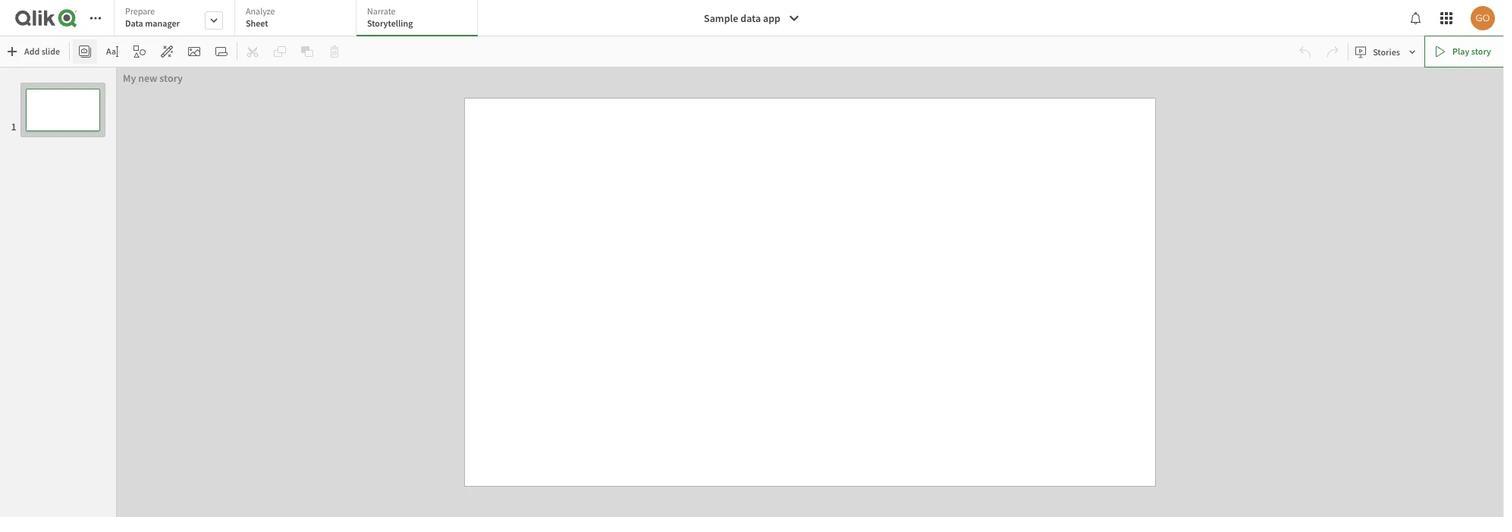 Task type: locate. For each thing, give the bounding box(es) containing it.
story inside button
[[1471, 46, 1491, 57]]

story right play
[[1471, 46, 1491, 57]]

gary orlando image
[[1471, 6, 1495, 30]]

sample
[[704, 11, 738, 25]]

0 horizontal spatial story
[[160, 71, 183, 85]]

story right new
[[160, 71, 183, 85]]

analyze sheet
[[246, 5, 275, 29]]

application
[[0, 0, 1504, 517]]

sheet
[[246, 17, 268, 29]]

narrate
[[367, 5, 396, 17]]

1 vertical spatial story
[[160, 71, 183, 85]]

prepare
[[125, 5, 155, 17]]

app
[[763, 11, 780, 25]]

storytelling
[[367, 17, 413, 29]]

tab list
[[114, 0, 483, 38]]

story
[[1471, 46, 1491, 57], [160, 71, 183, 85]]

add slide button
[[3, 39, 66, 64]]

tab list containing prepare
[[114, 0, 483, 38]]

1 horizontal spatial story
[[1471, 46, 1491, 57]]

application containing sample data app
[[0, 0, 1504, 517]]

0 vertical spatial story
[[1471, 46, 1491, 57]]

media objects image
[[188, 46, 200, 58]]

effects library image
[[161, 46, 173, 58]]

shapes library image
[[134, 46, 146, 58]]



Task type: describe. For each thing, give the bounding box(es) containing it.
my
[[123, 71, 136, 85]]

data
[[740, 11, 761, 25]]

manager
[[145, 17, 180, 29]]

add
[[24, 46, 40, 57]]

data
[[125, 17, 143, 29]]

play story button
[[1424, 36, 1504, 68]]

narrate storytelling
[[367, 5, 413, 29]]

sheet library image
[[215, 46, 228, 58]]

sample data app
[[704, 11, 780, 25]]

text objects image
[[106, 46, 118, 58]]

stories
[[1373, 46, 1400, 58]]

add slide
[[24, 46, 60, 57]]

slide
[[41, 46, 60, 57]]

my new story
[[123, 71, 183, 85]]

sample data app button
[[695, 6, 809, 30]]

play story
[[1452, 46, 1491, 57]]

stories button
[[1352, 40, 1421, 64]]

new
[[138, 71, 157, 85]]

analyze
[[246, 5, 275, 17]]

play
[[1452, 46, 1469, 57]]

snapshot library image
[[79, 46, 91, 58]]

prepare data manager
[[125, 5, 180, 29]]



Task type: vqa. For each thing, say whether or not it's contained in the screenshot.
courses
no



